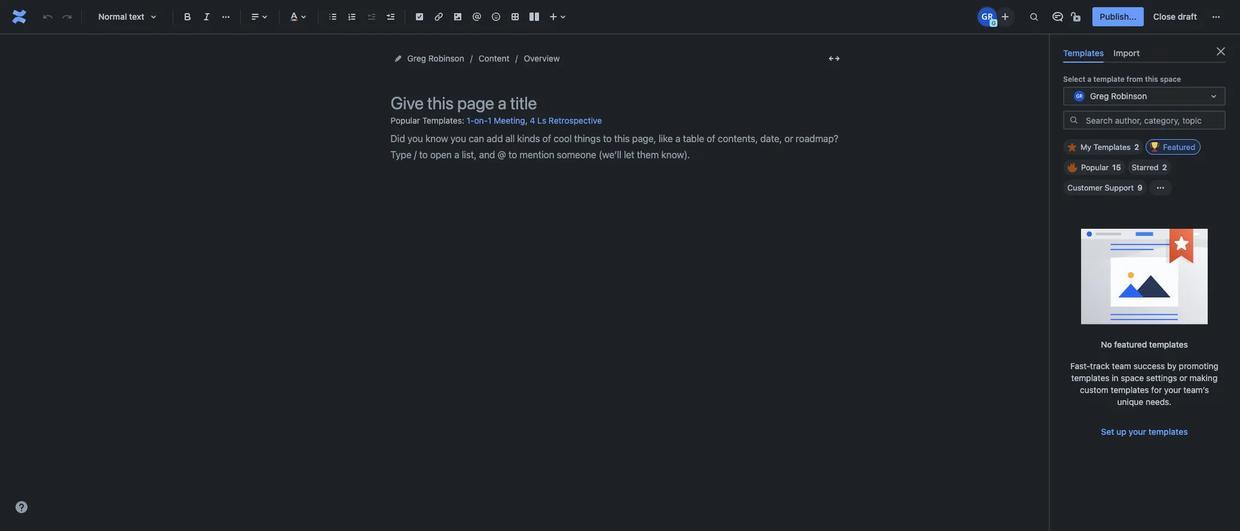 Task type: locate. For each thing, give the bounding box(es) containing it.
1 vertical spatial greg robinson
[[1091, 91, 1148, 101]]

1 horizontal spatial space
[[1161, 75, 1182, 84]]

bold ⌘b image
[[181, 10, 195, 24]]

featured button
[[1146, 139, 1201, 155]]

9
[[1138, 183, 1143, 193]]

tab list
[[1059, 43, 1231, 63]]

more formatting image
[[219, 10, 233, 24]]

team's
[[1184, 385, 1210, 395]]

my
[[1081, 142, 1092, 152]]

your inside fast-track team success by promoting templates in space settings or making custom templates for your team's unique needs.
[[1165, 385, 1182, 395]]

greg
[[408, 53, 426, 63], [1091, 91, 1110, 101]]

space right this
[[1161, 75, 1182, 84]]

link image
[[432, 10, 446, 24]]

popular for popular
[[1082, 163, 1109, 172]]

1-
[[467, 115, 475, 126]]

templates
[[1150, 340, 1189, 350], [1072, 373, 1110, 383], [1111, 385, 1150, 395], [1149, 427, 1189, 437]]

robinson
[[429, 53, 465, 63], [1112, 91, 1148, 101]]

robinson down link "icon" in the top of the page
[[429, 53, 465, 63]]

select a template from this space
[[1064, 75, 1182, 84]]

2
[[1135, 142, 1140, 152], [1163, 163, 1168, 172]]

undo ⌘z image
[[41, 10, 55, 24]]

robinson down from
[[1112, 91, 1148, 101]]

more image
[[1210, 10, 1224, 24]]

0 vertical spatial greg robinson
[[408, 53, 465, 63]]

overview
[[524, 53, 560, 63]]

up
[[1117, 427, 1127, 437]]

select
[[1064, 75, 1086, 84]]

1 vertical spatial popular
[[1082, 163, 1109, 172]]

2 right starred at the top right of the page
[[1163, 163, 1168, 172]]

1 horizontal spatial 2
[[1163, 163, 1168, 172]]

0 horizontal spatial robinson
[[429, 53, 465, 63]]

1 horizontal spatial popular
[[1082, 163, 1109, 172]]

close draft button
[[1147, 7, 1205, 26]]

normal text
[[98, 11, 144, 22]]

normal
[[98, 11, 127, 22]]

1 vertical spatial robinson
[[1112, 91, 1148, 101]]

0 vertical spatial templates
[[1064, 48, 1105, 58]]

publish... button
[[1093, 7, 1144, 26]]

your
[[1165, 385, 1182, 395], [1129, 427, 1147, 437]]

popular
[[391, 115, 420, 125], [1082, 163, 1109, 172]]

1 vertical spatial greg
[[1091, 91, 1110, 101]]

confluence image
[[10, 7, 29, 26]]

mention image
[[470, 10, 484, 24]]

greg down the template
[[1091, 91, 1110, 101]]

templates:
[[422, 115, 465, 125]]

search icon image
[[1070, 115, 1079, 125]]

0 horizontal spatial greg
[[408, 53, 426, 63]]

0 horizontal spatial 2
[[1135, 142, 1140, 152]]

templates inside tab list
[[1064, 48, 1105, 58]]

1 horizontal spatial your
[[1165, 385, 1182, 395]]

no featured templates
[[1102, 340, 1189, 350]]

templates up '15'
[[1094, 142, 1131, 152]]

greg robinson right move this page image
[[408, 53, 465, 63]]

fast-
[[1071, 361, 1091, 371]]

customer
[[1068, 183, 1103, 193]]

support
[[1105, 183, 1135, 193]]

table image
[[508, 10, 523, 24]]

1 horizontal spatial greg robinson
[[1091, 91, 1148, 101]]

0 vertical spatial robinson
[[429, 53, 465, 63]]

0 horizontal spatial space
[[1121, 373, 1145, 383]]

track
[[1091, 361, 1110, 371]]

templates up a
[[1064, 48, 1105, 58]]

0 vertical spatial your
[[1165, 385, 1182, 395]]

greg robinson
[[408, 53, 465, 63], [1091, 91, 1148, 101]]

featured
[[1115, 340, 1148, 350]]

or
[[1180, 373, 1188, 383]]

Search author, category, topic field
[[1083, 112, 1225, 129]]

1 vertical spatial 2
[[1163, 163, 1168, 172]]

templates
[[1064, 48, 1105, 58], [1094, 142, 1131, 152]]

popular for popular templates: 1-on-1 meeting , 4 ls retrospective
[[391, 115, 420, 125]]

a
[[1088, 75, 1092, 84]]

emoji image
[[489, 10, 503, 24]]

your right 'up'
[[1129, 427, 1147, 437]]

greg robinson down 'select a template from this space'
[[1091, 91, 1148, 101]]

0 vertical spatial space
[[1161, 75, 1182, 84]]

text
[[129, 11, 144, 22]]

popular left templates:
[[391, 115, 420, 125]]

0 vertical spatial 2
[[1135, 142, 1140, 152]]

1 vertical spatial your
[[1129, 427, 1147, 437]]

1 horizontal spatial greg
[[1091, 91, 1110, 101]]

space down team
[[1121, 373, 1145, 383]]

action item image
[[413, 10, 427, 24]]

2 up starred at the top right of the page
[[1135, 142, 1140, 152]]

by
[[1168, 361, 1177, 371]]

greg right move this page image
[[408, 53, 426, 63]]

4 ls retrospective button
[[530, 111, 602, 131]]

4
[[530, 115, 535, 126]]

0 horizontal spatial popular
[[391, 115, 420, 125]]

popular left '15'
[[1082, 163, 1109, 172]]

None text field
[[1073, 90, 1075, 102]]

set up your templates
[[1102, 427, 1189, 437]]

your down the or at the right of the page
[[1165, 385, 1182, 395]]

retrospective
[[549, 115, 602, 126]]

popular inside popular templates: 1-on-1 meeting , 4 ls retrospective
[[391, 115, 420, 125]]

space inside fast-track team success by promoting templates in space settings or making custom templates for your team's unique needs.
[[1121, 373, 1145, 383]]

my templates
[[1081, 142, 1131, 152]]

import
[[1114, 48, 1140, 58]]

italic ⌘i image
[[200, 10, 214, 24]]

make page full-width image
[[827, 51, 842, 66]]

space
[[1161, 75, 1182, 84], [1121, 373, 1145, 383]]

publish...
[[1101, 11, 1137, 22]]

0 vertical spatial greg
[[408, 53, 426, 63]]

greg robinson link
[[408, 51, 465, 66]]

Main content area, start typing to enter text. text field
[[391, 131, 845, 164]]

comment icon image
[[1051, 10, 1066, 24]]

0 vertical spatial popular
[[391, 115, 420, 125]]

featured
[[1164, 142, 1196, 152]]

redo ⌘⇧z image
[[60, 10, 74, 24]]

confluence image
[[10, 7, 29, 26]]

1 vertical spatial space
[[1121, 373, 1145, 383]]



Task type: describe. For each thing, give the bounding box(es) containing it.
add image, video, or file image
[[451, 10, 465, 24]]

overview link
[[524, 51, 560, 66]]

in
[[1112, 373, 1119, 383]]

unique
[[1118, 397, 1144, 407]]

draft
[[1178, 11, 1198, 22]]

invite to edit image
[[999, 9, 1013, 24]]

open image
[[1207, 89, 1222, 104]]

templates up by
[[1150, 340, 1189, 350]]

templates up unique
[[1111, 385, 1150, 395]]

needs.
[[1146, 397, 1172, 407]]

0 horizontal spatial greg robinson
[[408, 53, 465, 63]]

1-on-1 meeting button
[[467, 111, 525, 131]]

,
[[525, 115, 528, 125]]

starred 2
[[1132, 163, 1168, 172]]

close draft
[[1154, 11, 1198, 22]]

making
[[1190, 373, 1218, 383]]

success
[[1134, 361, 1166, 371]]

fast-track team success by promoting templates in space settings or making custom templates for your team's unique needs.
[[1071, 361, 1219, 407]]

starred
[[1132, 163, 1159, 172]]

set
[[1102, 427, 1115, 437]]

outdent ⇧tab image
[[364, 10, 379, 24]]

custom
[[1081, 385, 1109, 395]]

settings
[[1147, 373, 1178, 383]]

close templates and import image
[[1214, 44, 1229, 59]]

find and replace image
[[1028, 10, 1042, 24]]

0 horizontal spatial your
[[1129, 427, 1147, 437]]

indent tab image
[[383, 10, 398, 24]]

templates up custom at right
[[1072, 373, 1110, 383]]

bullet list ⌘⇧8 image
[[326, 10, 340, 24]]

popular templates: 1-on-1 meeting , 4 ls retrospective
[[391, 115, 602, 126]]

greg robinson image
[[979, 7, 998, 26]]

help image
[[14, 501, 29, 515]]

content link
[[479, 51, 510, 66]]

close
[[1154, 11, 1176, 22]]

more categories image
[[1154, 181, 1168, 195]]

Give this page a title text field
[[391, 93, 845, 113]]

for
[[1152, 385, 1163, 395]]

1
[[488, 115, 492, 126]]

1 horizontal spatial robinson
[[1112, 91, 1148, 101]]

15
[[1113, 163, 1122, 172]]

from
[[1127, 75, 1144, 84]]

1 vertical spatial templates
[[1094, 142, 1131, 152]]

promoting
[[1180, 361, 1219, 371]]

numbered list ⌘⇧7 image
[[345, 10, 359, 24]]

on-
[[475, 115, 488, 126]]

template
[[1094, 75, 1125, 84]]

set up your templates link
[[1095, 423, 1196, 442]]

customer support 9
[[1068, 183, 1143, 193]]

no
[[1102, 340, 1113, 350]]

this
[[1146, 75, 1159, 84]]

normal text button
[[87, 4, 168, 30]]

meeting
[[494, 115, 525, 126]]

team
[[1113, 361, 1132, 371]]

move this page image
[[393, 54, 403, 63]]

templates down needs.
[[1149, 427, 1189, 437]]

ls
[[538, 115, 547, 126]]

content
[[479, 53, 510, 63]]

layouts image
[[527, 10, 542, 24]]

align left image
[[248, 10, 263, 24]]

tab list containing templates
[[1059, 43, 1231, 63]]

no restrictions image
[[1071, 10, 1085, 24]]



Task type: vqa. For each thing, say whether or not it's contained in the screenshot.
Normal
yes



